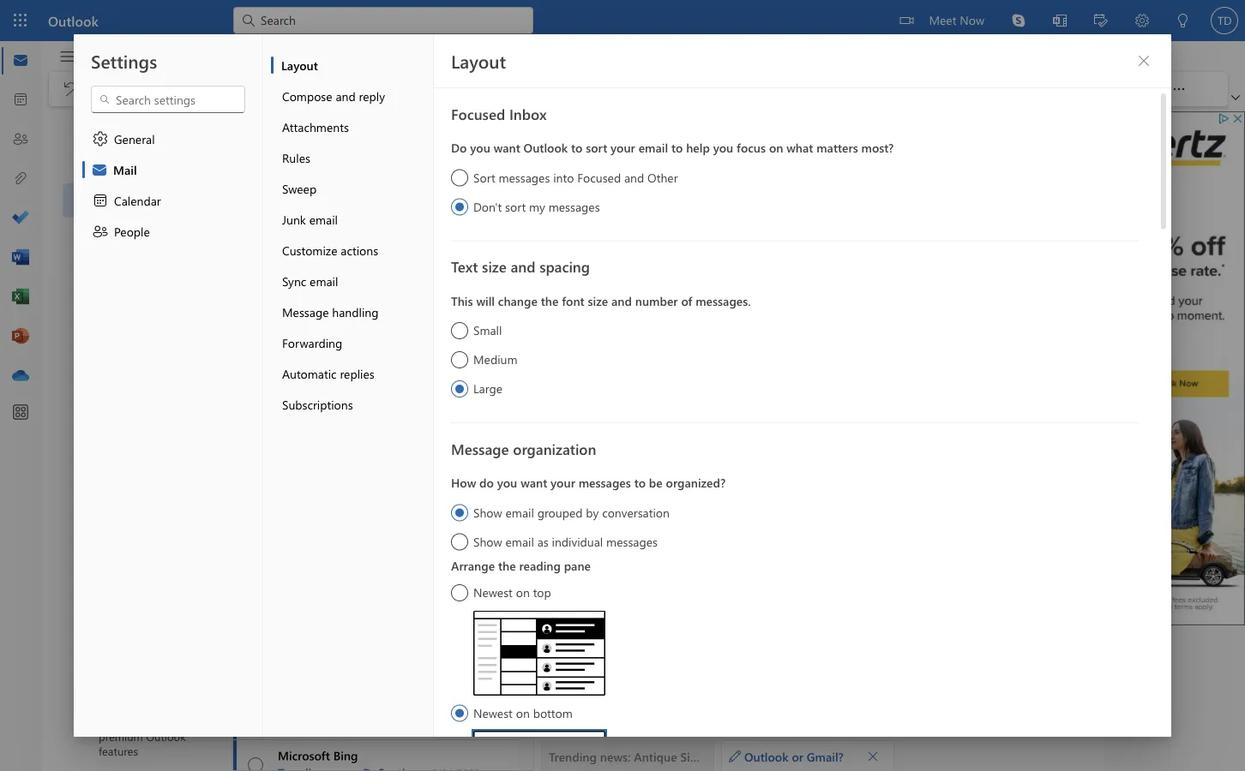 Task type: locate. For each thing, give the bounding box(es) containing it.
2 trending from the top
[[278, 456, 326, 472]]

want down 'disqualify'
[[521, 475, 547, 491]]

0 vertical spatial bing
[[331, 230, 355, 246]]

and left other
[[624, 169, 644, 185]]

2 microsoft bing from the top
[[278, 300, 355, 316]]

complain
[[460, 627, 511, 642]]

focused up 
[[451, 104, 505, 124]]

0 vertical spatial the
[[541, 293, 559, 309]]


[[99, 93, 111, 105]]

to left chrome
[[618, 295, 630, 312]]

your inside "option group"
[[551, 475, 575, 491]]

do right which
[[592, 278, 607, 295]]

so
[[681, 295, 695, 312]]

0 vertical spatial do
[[592, 278, 607, 295]]

 button
[[274, 77, 288, 101], [328, 77, 342, 101], [71, 149, 100, 181]]

1 horizontal spatial 
[[1137, 54, 1151, 68]]

show
[[473, 505, 502, 521], [473, 534, 502, 550]]

0 vertical spatial temu
[[278, 161, 307, 177]]

as left is
[[1015, 278, 1029, 295]]

settings tab list
[[74, 34, 262, 738]]

to up from on the right top of the page
[[672, 278, 684, 295]]

1 horizontal spatial size
[[588, 293, 608, 309]]

1 select a conversation checkbox from the top
[[237, 223, 278, 260]]

news: up sync email 'button'
[[327, 247, 357, 263]]

want inside "option group"
[[521, 475, 547, 491]]

0 horizontal spatial focused
[[451, 104, 505, 124]]

of left 'use'
[[397, 386, 408, 402]]

0 vertical spatial tree
[[63, 108, 201, 149]]

china…
[[550, 627, 589, 642]]

general
[[114, 131, 155, 147]]

0 vertical spatial on
[[769, 140, 783, 156]]

prefer up back
[[634, 278, 669, 295]]

matters
[[817, 140, 858, 156]]

 inside select all messages checkbox
[[249, 126, 263, 140]]

email right sync
[[310, 273, 338, 289]]

0 horizontal spatial your
[[551, 475, 575, 491]]

Select a conversation checkbox
[[237, 223, 278, 260], [237, 292, 278, 329]]

newest left bottom
[[473, 705, 513, 721]]

0 vertical spatial select a conversation checkbox
[[237, 362, 278, 399]]

the inside option group
[[541, 293, 559, 309]]

1 vertical spatial select a conversation checkbox
[[237, 292, 278, 329]]

0 vertical spatial  button
[[1130, 47, 1158, 75]]

trending left the putin
[[278, 627, 324, 642]]

rules button
[[271, 142, 433, 173]]

to left complain
[[446, 627, 457, 642]]

0 vertical spatial size
[[482, 257, 507, 277]]

1 vertical spatial as
[[537, 534, 549, 550]]

select a conversation checkbox left message handling
[[237, 292, 278, 329]]

1 horizontal spatial want
[[521, 475, 547, 491]]

layout tab panel
[[434, 34, 1172, 772]]

1 horizontal spatial junk
[[282, 211, 306, 227]]

and left 
[[336, 88, 356, 104]]

dialog
[[0, 0, 1245, 772]]

attachments button
[[271, 111, 433, 142]]

show up the arrange
[[473, 534, 502, 550]]

hey
[[551, 262, 575, 278]]

2 vertical spatial more
[[615, 627, 643, 642]]

inbox for  inbox
[[126, 193, 157, 209]]


[[248, 126, 263, 142], [248, 240, 263, 256], [248, 310, 263, 325], [248, 379, 263, 395], [248, 449, 263, 464], [248, 518, 263, 533], [248, 619, 263, 635], [248, 689, 263, 704]]


[[59, 48, 77, 66]]

1 horizontal spatial prefer
[[938, 278, 973, 295]]

premium
[[99, 730, 143, 745]]

1 vertical spatial bing
[[331, 300, 355, 316]]

want
[[494, 140, 520, 156], [521, 475, 547, 491]]

2 vertical spatial select a conversation checkbox
[[237, 741, 278, 772]]

show for show email grouped by conversation
[[473, 505, 502, 521]]

 button left 
[[328, 77, 342, 101]]

 button for the folders tree item at the left of page
[[71, 149, 100, 181]]

 button inside the folders tree item
[[71, 149, 100, 181]]

 general
[[92, 130, 155, 148]]

0 vertical spatial message
[[260, 46, 308, 62]]

1 vertical spatial  button
[[861, 745, 885, 769]]

junk down sweep
[[282, 211, 306, 227]]

document
[[0, 0, 1245, 772]]

1 vertical spatial your
[[551, 475, 575, 491]]

3 trending from the top
[[278, 627, 324, 642]]

1  from the top
[[249, 126, 263, 140]]

news: left the putin
[[327, 627, 357, 642]]

focused right into
[[577, 169, 621, 185]]

more up number
[[645, 247, 673, 263]]

do
[[592, 278, 607, 295], [479, 475, 494, 491]]

sort
[[586, 140, 607, 156], [505, 199, 526, 214]]

1 vertical spatial news:
[[329, 456, 360, 472]]

message organization element
[[451, 471, 1139, 772]]

focus
[[737, 140, 766, 156]]

0 vertical spatial 
[[249, 126, 263, 140]]

email inside 'button'
[[310, 273, 338, 289]]

more apps image
[[12, 405, 29, 422]]

on left bottom
[[516, 705, 530, 721]]

microsoft
[[278, 230, 328, 246], [278, 300, 328, 316], [278, 369, 330, 385], [278, 748, 330, 764]]

trending down subscriptions on the left bottom
[[278, 456, 326, 472]]

show up the 9/6/2023
[[473, 505, 502, 521]]

 button
[[1086, 75, 1120, 103]]

trending for trending news: should supreme court disqualify trump from… and more
[[278, 456, 326, 472]]

0 horizontal spatial want
[[494, 140, 520, 156]]

2  from the top
[[248, 240, 263, 256]]

2 vertical spatial on
[[516, 705, 530, 721]]

numbering image
[[648, 81, 682, 98]]

people
[[114, 223, 150, 239]]


[[392, 81, 409, 98]]

of inside option group
[[681, 293, 692, 309]]

document containing settings
[[0, 0, 1245, 772]]


[[91, 161, 108, 178]]

email up "customize actions"
[[309, 211, 338, 227]]

0 horizontal spatial size
[[482, 257, 507, 277]]

 button down message button
[[274, 77, 288, 101]]

outlook right the with?
[[757, 278, 805, 295]]

1 vertical spatial 
[[867, 751, 879, 763]]

bing for news:
[[331, 230, 355, 246]]

view button
[[144, 41, 195, 68]]

 down message button
[[276, 84, 286, 94]]

1 select a conversation checkbox from the top
[[237, 362, 278, 399]]

focused
[[451, 104, 505, 124], [577, 169, 621, 185]]

arrange the reading pane
[[451, 558, 591, 574]]

to left our
[[326, 386, 338, 402]]

5  from the top
[[248, 449, 263, 464]]

 left customize
[[249, 240, 263, 254]]

email
[[639, 140, 668, 156], [309, 211, 338, 227], [310, 273, 338, 289], [687, 278, 720, 295], [506, 505, 534, 521], [506, 534, 534, 550]]

3 microsoft from the top
[[278, 369, 330, 385]]

and inside button
[[336, 88, 356, 104]]

it right so
[[698, 295, 706, 312]]

temu for temu clearance only today - insanely low prices
[[278, 178, 307, 194]]

0 horizontal spatial of
[[397, 386, 408, 402]]

from…
[[585, 456, 621, 472]]

trending news: antique singer sewing machine values & what… and more
[[278, 247, 673, 263]]

temu
[[278, 161, 307, 177], [278, 178, 307, 194]]

0 vertical spatial select a conversation checkbox
[[237, 223, 278, 260]]

1 horizontal spatial sort
[[586, 140, 607, 156]]

inbox inside inbox 
[[278, 123, 313, 141]]

do you want outlook to sort your email to help you focus on what matters most? option group
[[451, 136, 1139, 218]]

1 horizontal spatial  button
[[274, 77, 288, 101]]

sort up sort messages into focused and other
[[586, 140, 607, 156]]

you down 'disqualify'
[[497, 475, 517, 491]]

outlook inside do you want outlook to sort your email to help you focus on what matters most? option group
[[524, 140, 568, 156]]

0 vertical spatial news:
[[327, 247, 357, 263]]

1 vertical spatial or
[[792, 749, 804, 765]]

focused inside do you want outlook to sort your email to help you focus on what matters most? option group
[[577, 169, 621, 185]]

size right text
[[482, 257, 507, 277]]

1 temu from the top
[[278, 161, 307, 177]]

message for message organization
[[451, 439, 509, 459]]

inbox inside  inbox
[[126, 193, 157, 209]]

be
[[649, 475, 663, 491]]

it left way
[[804, 295, 812, 312]]

inbox inside layout tab panel
[[509, 104, 547, 124]]

automatic replies
[[282, 366, 375, 382]]

1 horizontal spatial 
[[276, 84, 286, 94]]

size right font
[[588, 293, 608, 309]]

and inside do you want outlook to sort your email to help you focus on what matters most? option group
[[624, 169, 644, 185]]

layout button
[[271, 50, 433, 81]]

microsoft inside the "microsoft updates to our terms of use 9/8/2023"
[[278, 369, 330, 385]]

to down this will change the font size and number of messages. in the top of the page
[[597, 312, 609, 328]]

news: left should
[[329, 456, 360, 472]]

clipboard group
[[52, 72, 171, 106]]

 down 
[[80, 158, 93, 172]]

0 vertical spatial gmail?
[[822, 278, 865, 295]]

trending for trending news: putin powerless to complain about china… and more
[[278, 627, 324, 642]]

1 trending from the top
[[278, 247, 324, 263]]

0 horizontal spatial do
[[479, 475, 494, 491]]

0 vertical spatial as
[[1015, 278, 1029, 295]]

and up change
[[511, 257, 536, 277]]

sort left my
[[505, 199, 526, 214]]

text
[[451, 257, 478, 277]]

1 vertical spatial message
[[282, 304, 329, 320]]

into
[[553, 169, 574, 185]]

your up sort messages into focused and other
[[611, 140, 635, 156]]

1 horizontal spatial as
[[1015, 278, 1029, 295]]

more right china…
[[615, 627, 643, 642]]

on left top
[[516, 585, 530, 601]]

1 show from the top
[[473, 505, 502, 521]]

my
[[529, 199, 545, 214]]

email up other
[[639, 140, 668, 156]]

9/8/2023
[[437, 388, 480, 401]]

1 microsoft bing from the top
[[278, 230, 355, 246]]

most?
[[862, 140, 894, 156]]

Select a conversation checkbox
[[237, 431, 278, 468], [237, 672, 278, 708]]

outlook up into
[[524, 140, 568, 156]]

1 microsoft from the top
[[278, 230, 328, 246]]

you right mike,
[[610, 278, 631, 295]]

you right help
[[713, 140, 733, 156]]

1 horizontal spatial do
[[592, 278, 607, 295]]

the left font
[[541, 293, 559, 309]]

 inside the folders tree item
[[80, 158, 93, 172]]

0 vertical spatial newest
[[473, 585, 513, 601]]

1 vertical spatial want
[[521, 475, 547, 491]]

today
[[396, 178, 428, 194]]

handling
[[332, 304, 379, 320]]

1 vertical spatial trending
[[278, 456, 326, 472]]

do down trending news: should supreme court disqualify trump from… and more
[[479, 475, 494, 491]]

6  from the top
[[248, 518, 263, 533]]

to left be
[[634, 475, 646, 491]]

actions
[[341, 242, 378, 258]]

junk inside  junk email
[[126, 227, 150, 243]]

sweep
[[282, 181, 317, 196]]

1 vertical spatial tree
[[63, 184, 201, 732]]

outlook right 
[[744, 749, 789, 765]]

layout up  button
[[451, 49, 506, 73]]


[[321, 124, 338, 142]]

1 horizontal spatial or
[[807, 278, 820, 295]]

1 vertical spatial select a conversation checkbox
[[237, 602, 278, 639]]

 for basic text group on the top
[[276, 84, 286, 94]]

1 vertical spatial sort
[[505, 199, 526, 214]]

0 horizontal spatial inbox
[[126, 193, 157, 209]]

trending up sync
[[278, 247, 324, 263]]

 inside select a conversation option
[[249, 240, 263, 254]]

on left "what"
[[769, 140, 783, 156]]

hey mike, which do you prefer to email with? outlook or gmail? i personally prefer gmail as it is connected to chrome so it makes for using it way easier. excited to hear back from you!
[[551, 262, 1052, 328]]

meet now
[[929, 12, 985, 27]]

0 vertical spatial 
[[1137, 54, 1151, 68]]

 button
[[1120, 75, 1154, 103]]

0 vertical spatial show
[[473, 505, 502, 521]]

gmail
[[976, 278, 1012, 295]]

2  from the top
[[249, 240, 263, 254]]

excel image
[[12, 289, 29, 306]]

want inside option group
[[494, 140, 520, 156]]

to button
[[551, 170, 604, 197]]

2 select a conversation checkbox from the top
[[237, 602, 278, 639]]

customize
[[282, 242, 337, 258]]

2 select a conversation checkbox from the top
[[237, 292, 278, 329]]

email left the with?
[[687, 278, 720, 295]]

junk right 
[[126, 227, 150, 243]]

9/6/2023
[[439, 527, 480, 540]]


[[102, 192, 119, 209]]

 button down 
[[71, 149, 100, 181]]

4  from the top
[[248, 379, 263, 395]]

0 horizontal spatial  button
[[861, 745, 885, 769]]

outlook banner
[[0, 0, 1245, 41]]

1 horizontal spatial the
[[541, 293, 559, 309]]

0 vertical spatial more
[[645, 247, 673, 263]]

 up temu icon
[[249, 126, 263, 140]]


[[900, 14, 914, 27]]

message handling
[[282, 304, 379, 320]]

2 prefer from the left
[[938, 278, 973, 295]]

0 vertical spatial of
[[681, 293, 692, 309]]

3 microsoft bing from the top
[[278, 748, 358, 764]]

the up the newest on top
[[498, 558, 516, 574]]

0 horizontal spatial 
[[867, 751, 879, 763]]

2 temu from the top
[[278, 178, 307, 194]]


[[460, 126, 477, 143]]

2 tree from the top
[[63, 184, 201, 732]]

format
[[391, 46, 429, 62]]

outlook inside 'premium outlook features'
[[146, 730, 186, 745]]

or right 
[[792, 749, 804, 765]]

1 newest from the top
[[473, 585, 513, 601]]

0 horizontal spatial as
[[537, 534, 549, 550]]

ad
[[443, 163, 454, 175]]

0 vertical spatial or
[[807, 278, 820, 295]]

want down focused inbox
[[494, 140, 520, 156]]

outlook up the 
[[48, 11, 99, 30]]

1 vertical spatial temu
[[278, 178, 307, 194]]

1 vertical spatial show
[[473, 534, 502, 550]]

sweep button
[[271, 173, 433, 204]]

0 vertical spatial trending
[[278, 247, 324, 263]]

2 vertical spatial news:
[[327, 627, 357, 642]]

outlook right premium
[[146, 730, 186, 745]]

 button
[[570, 75, 605, 103]]

0 vertical spatial select a conversation checkbox
[[237, 431, 278, 468]]

it left is
[[1031, 278, 1039, 295]]

layout up 'compose'
[[281, 57, 318, 73]]

temu up sweep
[[278, 161, 307, 177]]

tab list
[[85, 41, 589, 68]]

calendar
[[114, 193, 161, 208]]

 button
[[349, 75, 383, 103]]


[[579, 81, 596, 98]]

email up arrange the reading pane at the left bottom of the page
[[506, 534, 534, 550]]


[[276, 84, 286, 94], [330, 84, 340, 94], [80, 158, 93, 172]]

 for the folders tree item at the left of page
[[80, 158, 93, 172]]

1 horizontal spatial  button
[[1130, 47, 1158, 75]]

of inside the "microsoft updates to our terms of use 9/8/2023"
[[397, 386, 408, 402]]

1 vertical spatial 
[[249, 240, 263, 254]]

i
[[868, 278, 871, 295]]

1 vertical spatial focused
[[577, 169, 621, 185]]

2 vertical spatial message
[[451, 439, 509, 459]]

pane
[[564, 558, 591, 574]]


[[834, 81, 852, 98]]

2 vertical spatial microsoft bing
[[278, 748, 358, 764]]

1 vertical spatial microsoft bing
[[278, 300, 355, 316]]

select a conversation checkbox left customize
[[237, 223, 278, 260]]

email inside button
[[309, 211, 338, 227]]

font
[[562, 293, 585, 309]]

0 horizontal spatial prefer
[[634, 278, 669, 295]]

home
[[98, 46, 130, 62]]

0 horizontal spatial junk
[[126, 227, 150, 243]]

you inside "option group"
[[497, 475, 517, 491]]

2 newest from the top
[[473, 705, 513, 721]]

2 show from the top
[[473, 534, 502, 550]]

powerpoint image
[[12, 328, 29, 346]]

temu for temu
[[278, 161, 307, 177]]

3  from the top
[[248, 310, 263, 325]]

email left grouped
[[506, 505, 534, 521]]

size
[[482, 257, 507, 277], [588, 293, 608, 309]]

select a conversation checkbox for legendary monsters quiz
[[237, 292, 278, 329]]

1 vertical spatial the
[[498, 558, 516, 574]]

1  from the top
[[248, 126, 263, 142]]

 down layout button
[[330, 84, 340, 94]]

junk
[[282, 211, 306, 227], [126, 227, 150, 243]]

size inside this will change the font size and number of messages. option group
[[588, 293, 608, 309]]

dialog containing settings
[[0, 0, 1245, 772]]

to inside the "microsoft updates to our terms of use 9/8/2023"
[[326, 386, 338, 402]]

1 vertical spatial on
[[516, 585, 530, 601]]

left-rail-appbar navigation
[[3, 41, 38, 396]]

 inbox
[[102, 192, 157, 209]]

1 vertical spatial select a conversation checkbox
[[237, 672, 278, 708]]

0 horizontal spatial sort
[[505, 199, 526, 214]]

your down trump
[[551, 475, 575, 491]]

1 vertical spatial size
[[588, 293, 608, 309]]

from
[[673, 312, 701, 328]]

you!
[[704, 312, 729, 328]]

tree
[[63, 108, 201, 149], [63, 184, 201, 732]]

on
[[769, 140, 783, 156], [516, 585, 530, 601], [516, 705, 530, 721]]

on for top
[[516, 585, 530, 601]]

1 horizontal spatial inbox
[[278, 123, 313, 141]]

message list section
[[233, 110, 676, 772]]

1 horizontal spatial of
[[681, 293, 692, 309]]

1 horizontal spatial layout
[[451, 49, 506, 73]]

more up be
[[648, 456, 676, 472]]

application
[[0, 0, 1245, 772]]

 button
[[826, 75, 860, 103]]

email for sync email
[[310, 273, 338, 289]]

medium
[[473, 352, 518, 368]]

way
[[814, 295, 838, 312]]

application containing settings
[[0, 0, 1245, 772]]

of up from on the right top of the page
[[681, 293, 692, 309]]

and up hear
[[611, 293, 632, 309]]

2 horizontal spatial 
[[330, 84, 340, 94]]

Select a conversation checkbox
[[237, 362, 278, 399], [237, 602, 278, 639], [237, 741, 278, 772]]

1 vertical spatial newest
[[473, 705, 513, 721]]

forwarding
[[282, 335, 342, 351]]

on for bottom
[[516, 705, 530, 721]]

0 vertical spatial sort
[[586, 140, 607, 156]]

temu down rules
[[278, 178, 307, 194]]

2 horizontal spatial inbox
[[509, 104, 547, 124]]

newest down the arrange
[[473, 585, 513, 601]]

more for trending news: putin powerless to complain about china… and more
[[615, 627, 643, 642]]

as up the reading
[[537, 534, 549, 550]]

1 vertical spatial more
[[648, 456, 676, 472]]

message inside layout tab panel
[[451, 439, 509, 459]]

0 vertical spatial microsoft bing
[[278, 230, 355, 246]]

0 horizontal spatial layout
[[281, 57, 318, 73]]

1 horizontal spatial your
[[611, 140, 635, 156]]

1 horizontal spatial focused
[[577, 169, 621, 185]]

0 vertical spatial want
[[494, 140, 520, 156]]

prefer left gmail
[[938, 278, 973, 295]]

or right using
[[807, 278, 820, 295]]

as inside how do you want your messages to be organized? "option group"
[[537, 534, 549, 550]]

1 vertical spatial do
[[479, 475, 494, 491]]

email for show email as individual messages
[[506, 534, 534, 550]]

reading pane main content
[[534, 107, 1104, 772]]



Task type: vqa. For each thing, say whether or not it's contained in the screenshot.
2nd  from the bottom of the tree containing 
no



Task type: describe. For each thing, give the bounding box(es) containing it.
as inside hey mike, which do you prefer to email with? outlook or gmail? i personally prefer gmail as it is connected to chrome so it makes for using it way easier. excited to hear back from you!
[[1015, 278, 1029, 295]]

messages down conversation on the bottom
[[606, 534, 658, 550]]

 button inside layout tab panel
[[1130, 47, 1158, 75]]

top
[[533, 585, 551, 601]]

small
[[473, 322, 502, 338]]

 inside select all messages checkbox
[[248, 126, 263, 142]]

tags group
[[1086, 72, 1154, 106]]

and right china…
[[592, 627, 612, 642]]

show email grouped by conversation
[[473, 505, 670, 521]]

or inside hey mike, which do you prefer to email with? outlook or gmail? i personally prefer gmail as it is connected to chrome so it makes for using it way easier. excited to hear back from you!
[[807, 278, 820, 295]]

 button for basic text group on the top
[[274, 77, 288, 101]]

include group
[[952, 72, 1078, 106]]

don't
[[473, 199, 502, 214]]

1 prefer from the left
[[634, 278, 669, 295]]

do inside "option group"
[[479, 475, 494, 491]]

automatic
[[282, 366, 337, 382]]

view
[[157, 46, 182, 62]]

layout heading
[[451, 49, 506, 73]]

8  from the top
[[248, 689, 263, 704]]

don't sort my messages
[[473, 199, 600, 214]]

people image
[[12, 131, 29, 148]]

terms
[[363, 386, 394, 402]]

 outlook or gmail?
[[729, 749, 844, 765]]

our
[[341, 386, 360, 402]]

2 select a conversation checkbox from the top
[[237, 672, 278, 708]]

message list list box
[[233, 153, 676, 772]]

bing for monsters
[[331, 300, 355, 316]]

microsoft bing for legendary
[[278, 300, 355, 316]]

sort
[[473, 169, 495, 185]]

increase indent image
[[716, 81, 750, 98]]

this will change the font size and number of messages.
[[451, 293, 751, 309]]

settings heading
[[91, 49, 157, 73]]

arrange
[[451, 558, 495, 574]]

trending news: putin powerless to complain about china… and more
[[278, 627, 643, 642]]

inbox for focused inbox
[[509, 104, 547, 124]]

gmail? inside hey mike, which do you prefer to email with? outlook or gmail? i personally prefer gmail as it is connected to chrome so it makes for using it way easier. excited to hear back from you!
[[822, 278, 865, 295]]

chrome
[[633, 295, 678, 312]]

personally
[[874, 278, 936, 295]]

now
[[960, 12, 985, 27]]

for
[[750, 295, 767, 312]]

singer
[[405, 247, 439, 263]]

2 horizontal spatial it
[[1031, 278, 1039, 295]]

and right from…
[[624, 456, 644, 472]]

reply
[[359, 88, 385, 104]]

this will change the font size and number of messages. option group
[[451, 289, 1139, 401]]


[[145, 81, 162, 98]]

email for show email grouped by conversation
[[506, 505, 534, 521]]

bullets image
[[613, 81, 648, 98]]

3 select a conversation checkbox from the top
[[237, 741, 278, 772]]

customize actions button
[[271, 235, 433, 266]]

format text
[[391, 46, 452, 62]]

tree containing 
[[63, 184, 201, 732]]

7  from the top
[[248, 619, 263, 635]]

attachments
[[282, 119, 349, 135]]

onedrive image
[[12, 368, 29, 385]]

junk email
[[282, 211, 338, 227]]

by
[[586, 505, 599, 521]]

your inside option group
[[611, 140, 635, 156]]

 for microsoft bing
[[249, 240, 263, 254]]

the inside option group
[[498, 558, 516, 574]]

to up sort messages into focused and other
[[571, 140, 583, 156]]

Search settings search field
[[111, 91, 227, 108]]

newest for newest on top
[[473, 585, 513, 601]]


[[729, 751, 741, 763]]

clearance
[[311, 178, 364, 194]]

 button
[[316, 119, 343, 147]]

and inside option group
[[611, 293, 632, 309]]

tab list containing home
[[85, 41, 589, 68]]

do you want outlook to sort your email to help you focus on what matters most?
[[451, 140, 894, 156]]

legendary
[[278, 317, 334, 333]]


[[426, 81, 443, 98]]

settings
[[91, 49, 157, 73]]

messages down from…
[[579, 475, 631, 491]]

temu image
[[241, 164, 269, 191]]

1 select a conversation checkbox from the top
[[237, 431, 278, 468]]


[[1129, 81, 1146, 98]]

select a conversation checkbox for trending news: antique singer sewing machine values & what… and more
[[237, 223, 278, 260]]

4 microsoft from the top
[[278, 748, 330, 764]]

basic text group
[[178, 72, 895, 106]]

 inside layout tab panel
[[1137, 54, 1151, 68]]

newest for newest on bottom
[[473, 705, 513, 721]]

change
[[498, 293, 538, 309]]

hear
[[612, 312, 639, 328]]

individual
[[552, 534, 603, 550]]

 for inbox
[[249, 126, 263, 140]]

 tree item
[[63, 218, 201, 252]]

message button
[[247, 41, 320, 68]]

 inside checkbox
[[248, 518, 263, 533]]

2 vertical spatial bing
[[333, 748, 358, 764]]

do
[[451, 140, 467, 156]]

to left help
[[671, 140, 683, 156]]

layout inside button
[[281, 57, 318, 73]]

word image
[[12, 250, 29, 267]]

you right the do
[[470, 140, 490, 156]]

updates
[[278, 386, 323, 402]]

how do you want your messages to be organized? option group
[[451, 471, 1139, 554]]

what
[[787, 140, 813, 156]]

decrease indent image
[[682, 81, 716, 98]]

mike,
[[577, 262, 609, 278]]

do inside hey mike, which do you prefer to email with? outlook or gmail? i personally prefer gmail as it is connected to chrome so it makes for using it way easier. excited to hear back from you!
[[592, 278, 607, 295]]

conversation
[[602, 505, 670, 521]]

outlook inside hey mike, which do you prefer to email with? outlook or gmail? i personally prefer gmail as it is connected to chrome so it makes for using it way easier. excited to hear back from you!
[[757, 278, 805, 295]]

supreme
[[404, 456, 453, 472]]

layout inside tab panel
[[451, 49, 506, 73]]

select a conversation checkbox for updates to our terms of use
[[237, 362, 278, 399]]

to
[[571, 175, 584, 191]]

email inside option group
[[639, 140, 668, 156]]

machine
[[483, 247, 529, 263]]

0 vertical spatial focused
[[451, 104, 505, 124]]

show for show email as individual messages
[[473, 534, 502, 550]]

1 tree from the top
[[63, 108, 201, 149]]

message for message handling
[[282, 304, 329, 320]]

values
[[532, 247, 566, 263]]

messages up the don't sort my messages
[[499, 169, 550, 185]]


[[102, 226, 119, 244]]

email for junk email
[[309, 211, 338, 227]]

select a conversation checkbox for trending news: putin powerless to complain about china… and more
[[237, 602, 278, 639]]

easier.
[[841, 295, 880, 312]]

antique
[[360, 247, 402, 263]]

Select a conversation checkbox
[[237, 501, 278, 538]]

inbox heading
[[278, 114, 343, 152]]

mail image
[[12, 52, 29, 69]]

junk email button
[[271, 204, 433, 235]]

microsoft bing for trending
[[278, 230, 355, 246]]

-
[[431, 178, 436, 194]]

outlook link
[[48, 0, 99, 41]]

junk inside button
[[282, 211, 306, 227]]

how
[[451, 475, 476, 491]]

news: for should
[[329, 456, 360, 472]]

number
[[635, 293, 678, 309]]

on inside option group
[[769, 140, 783, 156]]

and right what…
[[622, 247, 642, 263]]

messages down the to 'button' on the top left of page
[[549, 199, 600, 214]]

calendar image
[[12, 92, 29, 109]]


[[92, 130, 109, 148]]

news: for antique
[[327, 247, 357, 263]]

 inside reading pane 'main content'
[[867, 751, 879, 763]]

0 horizontal spatial or
[[792, 749, 804, 765]]


[[461, 81, 478, 98]]

arrange the reading pane option group
[[451, 554, 1139, 772]]

2 microsoft from the top
[[278, 300, 328, 316]]

text
[[432, 46, 452, 62]]

you inside hey mike, which do you prefer to email with? outlook or gmail? i personally prefer gmail as it is connected to chrome so it makes for using it way easier. excited to hear back from you!
[[610, 278, 631, 295]]

2 horizontal spatial  button
[[328, 77, 342, 101]]

focused inbox
[[451, 104, 547, 124]]

text size and spacing
[[451, 257, 590, 277]]

excited
[[551, 312, 595, 328]]

compose and reply button
[[271, 81, 433, 111]]

home button
[[85, 41, 143, 68]]

premium outlook features button
[[63, 691, 232, 772]]

trending for trending news: antique singer sewing machine values & what… and more
[[278, 247, 324, 263]]

files image
[[12, 171, 29, 188]]

Select all messages checkbox
[[244, 122, 268, 146]]

1 horizontal spatial it
[[804, 295, 812, 312]]

0 horizontal spatial it
[[698, 295, 706, 312]]

using
[[769, 295, 801, 312]]

format text button
[[379, 41, 465, 68]]

sync email
[[282, 273, 338, 289]]

with?
[[723, 278, 754, 295]]

 tree item
[[63, 184, 201, 218]]

news: for putin
[[327, 627, 357, 642]]

low
[[487, 178, 509, 194]]

To text field
[[612, 173, 1023, 196]]

sewing
[[442, 247, 480, 263]]

court
[[456, 456, 487, 472]]

bottom
[[533, 705, 573, 721]]

newest on bottom
[[473, 705, 573, 721]]

more for trending news: should supreme court disqualify trump from… and more
[[648, 456, 676, 472]]

to do image
[[12, 210, 29, 227]]

outlook inside outlook "banner"
[[48, 11, 99, 30]]

microsoft updates to our terms of use 9/8/2023
[[278, 369, 480, 402]]

email inside hey mike, which do you prefer to email with? outlook or gmail? i personally prefer gmail as it is connected to chrome so it makes for using it way easier. excited to hear back from you!
[[687, 278, 720, 295]]

folders tree item
[[63, 149, 201, 184]]

 button
[[418, 75, 452, 103]]

forwarding button
[[271, 328, 433, 358]]

1 vertical spatial gmail?
[[807, 749, 844, 765]]


[[358, 81, 375, 98]]

large
[[473, 381, 503, 397]]

to inside "option group"
[[634, 475, 646, 491]]

mike@example.com
[[618, 174, 725, 190]]

will
[[476, 293, 495, 309]]


[[1094, 81, 1112, 98]]

message for message
[[260, 46, 308, 62]]

Add a subject text field
[[541, 213, 945, 240]]

Message body, press Alt+F10 to exit text field
[[551, 262, 1076, 500]]



